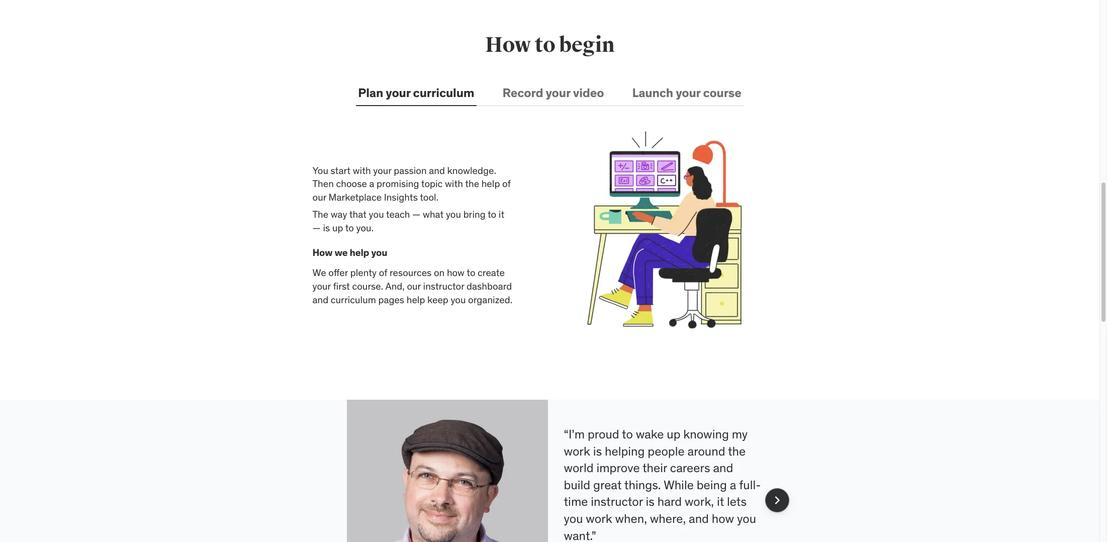 Task type: vqa. For each thing, say whether or not it's contained in the screenshot.
work,
yes



Task type: describe. For each thing, give the bounding box(es) containing it.
organized.
[[468, 294, 513, 306]]

we
[[313, 267, 326, 279]]

your inside you start with your passion and knowledge. then choose a promising topic with the help of our marketplace insights tool.
[[373, 164, 392, 176]]

to left 'begin'
[[535, 32, 556, 58]]

0 vertical spatial with
[[353, 164, 371, 176]]

1 vertical spatial work
[[586, 511, 613, 527]]

"i'm proud to wake up knowing my work is helping people around the world improve their careers and build great things. while being a full- time instructor is hard work, it lets you work when, where, and how you want."
[[564, 427, 761, 542]]

your for launch
[[676, 85, 701, 101]]

lets
[[728, 494, 747, 510]]

your for record
[[546, 85, 571, 101]]

the inside "i'm proud to wake up knowing my work is helping people around the world improve their careers and build great things. while being a full- time instructor is hard work, it lets you work when, where, and how you want."
[[729, 444, 746, 459]]

course.
[[352, 280, 384, 292]]

how to begin
[[485, 32, 615, 58]]

full-
[[740, 477, 761, 493]]

how we help you
[[313, 246, 388, 258]]

then
[[313, 178, 334, 190]]

marketplace
[[329, 191, 382, 203]]

you.
[[357, 222, 374, 234]]

1 horizontal spatial —
[[413, 208, 421, 221]]

careers
[[671, 460, 711, 476]]

proud
[[588, 427, 620, 442]]

of inside the we offer plenty of resources on how to create your first course. and, our instructor dashboard and curriculum pages help keep you organized.
[[379, 267, 388, 279]]

resources
[[390, 267, 432, 279]]

the
[[313, 208, 329, 221]]

begin
[[560, 32, 615, 58]]

you up plenty
[[372, 246, 388, 258]]

topic
[[422, 178, 443, 190]]

first
[[333, 280, 350, 292]]

it inside the way that you teach — what you bring to it — is up to you.
[[499, 208, 505, 221]]

the way that you teach — what you bring to it — is up to you.
[[313, 208, 505, 234]]

help inside you start with your passion and knowledge. then choose a promising topic with the help of our marketplace insights tool.
[[482, 178, 500, 190]]

plenty
[[351, 267, 377, 279]]

and down work,
[[689, 511, 709, 527]]

how inside the we offer plenty of resources on how to create your first course. and, our instructor dashboard and curriculum pages help keep you organized.
[[447, 267, 465, 279]]

time
[[564, 494, 588, 510]]

promising
[[377, 178, 419, 190]]

your for plan
[[386, 85, 411, 101]]

knowledge.
[[448, 164, 497, 176]]

up inside "i'm proud to wake up knowing my work is helping people around the world improve their careers and build great things. while being a full- time instructor is hard work, it lets you work when, where, and how you want."
[[667, 427, 681, 442]]

you inside the we offer plenty of resources on how to create your first course. and, our instructor dashboard and curriculum pages help keep you organized.
[[451, 294, 466, 306]]

hard
[[658, 494, 682, 510]]

where,
[[650, 511, 686, 527]]

record your video button
[[501, 81, 607, 105]]

offer
[[329, 267, 348, 279]]

curriculum inside button
[[413, 85, 475, 101]]

launch your course
[[633, 85, 742, 101]]

you down time
[[564, 511, 583, 527]]

helping
[[605, 444, 645, 459]]

passion
[[394, 164, 427, 176]]

it inside "i'm proud to wake up knowing my work is helping people around the world improve their careers and build great things. while being a full- time instructor is hard work, it lets you work when, where, and how you want."
[[717, 494, 725, 510]]

build
[[564, 477, 591, 493]]

record
[[503, 85, 544, 101]]

"i'm
[[564, 427, 585, 442]]

you start with your passion and knowledge. then choose a promising topic with the help of our marketplace insights tool.
[[313, 164, 511, 203]]

knowing
[[684, 427, 730, 442]]

video
[[573, 85, 605, 101]]

you
[[313, 164, 329, 176]]

start
[[331, 164, 351, 176]]

want."
[[564, 528, 597, 542]]

insights
[[384, 191, 418, 203]]

course
[[704, 85, 742, 101]]

things.
[[625, 477, 661, 493]]



Task type: locate. For each thing, give the bounding box(es) containing it.
how
[[485, 32, 531, 58], [313, 246, 333, 258]]

is inside the way that you teach — what you bring to it — is up to you.
[[323, 222, 330, 234]]

2 horizontal spatial is
[[646, 494, 655, 510]]

plan
[[358, 85, 384, 101]]

to
[[535, 32, 556, 58], [488, 208, 497, 221], [346, 222, 354, 234], [467, 267, 476, 279], [622, 427, 633, 442]]

you right keep
[[451, 294, 466, 306]]

to left you.
[[346, 222, 354, 234]]

you right what
[[446, 208, 461, 221]]

1 horizontal spatial curriculum
[[413, 85, 475, 101]]

1 horizontal spatial with
[[445, 178, 463, 190]]

instructor down great on the bottom right of page
[[591, 494, 643, 510]]

we
[[335, 246, 348, 258]]

help down knowledge. on the top of the page
[[482, 178, 500, 190]]

your left course at the top of page
[[676, 85, 701, 101]]

plan your curriculum button
[[356, 81, 477, 105]]

our
[[313, 191, 327, 203], [407, 280, 421, 292]]

launch your course button
[[631, 81, 744, 105]]

1 horizontal spatial is
[[594, 444, 602, 459]]

that
[[350, 208, 367, 221]]

—
[[413, 208, 421, 221], [313, 222, 321, 234]]

your right plan
[[386, 85, 411, 101]]

their
[[643, 460, 668, 476]]

to up helping on the bottom right of page
[[622, 427, 633, 442]]

being
[[697, 477, 728, 493]]

tab list containing plan your curriculum
[[356, 81, 744, 106]]

0 vertical spatial how
[[447, 267, 465, 279]]

1 horizontal spatial how
[[712, 511, 735, 527]]

while
[[664, 477, 694, 493]]

1 vertical spatial is
[[594, 444, 602, 459]]

on
[[434, 267, 445, 279]]

and
[[429, 164, 445, 176], [313, 294, 329, 306], [714, 460, 734, 476], [689, 511, 709, 527]]

we offer plenty of resources on how to create your first course. and, our instructor dashboard and curriculum pages help keep you organized.
[[313, 267, 513, 306]]

1 horizontal spatial help
[[407, 294, 425, 306]]

your up promising
[[373, 164, 392, 176]]

it
[[499, 208, 505, 221], [717, 494, 725, 510]]

0 horizontal spatial up
[[333, 222, 343, 234]]

1 vertical spatial the
[[729, 444, 746, 459]]

0 vertical spatial our
[[313, 191, 327, 203]]

help left keep
[[407, 294, 425, 306]]

with right topic
[[445, 178, 463, 190]]

0 horizontal spatial with
[[353, 164, 371, 176]]

— down the at the left top
[[313, 222, 321, 234]]

help
[[482, 178, 500, 190], [350, 246, 370, 258], [407, 294, 425, 306]]

1 vertical spatial it
[[717, 494, 725, 510]]

your left video
[[546, 85, 571, 101]]

is down the at the left top
[[323, 222, 330, 234]]

you down lets
[[738, 511, 757, 527]]

work
[[564, 444, 591, 459], [586, 511, 613, 527]]

1 vertical spatial curriculum
[[331, 294, 376, 306]]

with up choose at the left top of page
[[353, 164, 371, 176]]

is down things.
[[646, 494, 655, 510]]

up inside the way that you teach — what you bring to it — is up to you.
[[333, 222, 343, 234]]

0 vertical spatial the
[[466, 178, 480, 190]]

instructor down on
[[423, 280, 465, 292]]

how inside "i'm proud to wake up knowing my work is helping people around the world improve their careers and build great things. while being a full- time instructor is hard work, it lets you work when, where, and how you want."
[[712, 511, 735, 527]]

create
[[478, 267, 505, 279]]

the down my
[[729, 444, 746, 459]]

1 horizontal spatial a
[[730, 477, 737, 493]]

our down 'resources'
[[407, 280, 421, 292]]

2 vertical spatial help
[[407, 294, 425, 306]]

work up world
[[564, 444, 591, 459]]

improve
[[597, 460, 640, 476]]

next image
[[770, 493, 786, 509]]

1 horizontal spatial the
[[729, 444, 746, 459]]

1 vertical spatial a
[[730, 477, 737, 493]]

bring
[[464, 208, 486, 221]]

our inside the we offer plenty of resources on how to create your first course. and, our instructor dashboard and curriculum pages help keep you organized.
[[407, 280, 421, 292]]

our inside you start with your passion and knowledge. then choose a promising topic with the help of our marketplace insights tool.
[[313, 191, 327, 203]]

0 vertical spatial curriculum
[[413, 85, 475, 101]]

and inside the we offer plenty of resources on how to create your first course. and, our instructor dashboard and curriculum pages help keep you organized.
[[313, 294, 329, 306]]

you up you.
[[369, 208, 384, 221]]

work up want."
[[586, 511, 613, 527]]

wake
[[636, 427, 664, 442]]

around
[[688, 444, 726, 459]]

up up people
[[667, 427, 681, 442]]

help right we
[[350, 246, 370, 258]]

people
[[648, 444, 685, 459]]

0 vertical spatial of
[[503, 178, 511, 190]]

0 vertical spatial work
[[564, 444, 591, 459]]

teach
[[386, 208, 410, 221]]

and up topic
[[429, 164, 445, 176]]

way
[[331, 208, 347, 221]]

our down then
[[313, 191, 327, 203]]

a inside you start with your passion and knowledge. then choose a promising topic with the help of our marketplace insights tool.
[[370, 178, 375, 190]]

curriculum
[[413, 85, 475, 101], [331, 294, 376, 306]]

how right on
[[447, 267, 465, 279]]

1 vertical spatial how
[[712, 511, 735, 527]]

0 vertical spatial help
[[482, 178, 500, 190]]

1 horizontal spatial our
[[407, 280, 421, 292]]

tab list
[[356, 81, 744, 106]]

is down proud
[[594, 444, 602, 459]]

to inside the we offer plenty of resources on how to create your first course. and, our instructor dashboard and curriculum pages help keep you organized.
[[467, 267, 476, 279]]

you
[[369, 208, 384, 221], [446, 208, 461, 221], [372, 246, 388, 258], [451, 294, 466, 306], [564, 511, 583, 527], [738, 511, 757, 527]]

1 vertical spatial instructor
[[591, 494, 643, 510]]

work,
[[685, 494, 715, 510]]

it left lets
[[717, 494, 725, 510]]

1 vertical spatial our
[[407, 280, 421, 292]]

pages
[[379, 294, 405, 306]]

1 horizontal spatial it
[[717, 494, 725, 510]]

2 vertical spatial is
[[646, 494, 655, 510]]

instructor inside "i'm proud to wake up knowing my work is helping people around the world improve their careers and build great things. while being a full- time instructor is hard work, it lets you work when, where, and how you want."
[[591, 494, 643, 510]]

of
[[503, 178, 511, 190], [379, 267, 388, 279]]

and up being
[[714, 460, 734, 476]]

your inside the we offer plenty of resources on how to create your first course. and, our instructor dashboard and curriculum pages help keep you organized.
[[313, 280, 331, 292]]

tool.
[[420, 191, 439, 203]]

0 vertical spatial is
[[323, 222, 330, 234]]

a
[[370, 178, 375, 190], [730, 477, 737, 493]]

0 horizontal spatial how
[[313, 246, 333, 258]]

and down we
[[313, 294, 329, 306]]

0 vertical spatial how
[[485, 32, 531, 58]]

of inside you start with your passion and knowledge. then choose a promising topic with the help of our marketplace insights tool.
[[503, 178, 511, 190]]

1 horizontal spatial of
[[503, 178, 511, 190]]

instructor
[[423, 280, 465, 292], [591, 494, 643, 510]]

with
[[353, 164, 371, 176], [445, 178, 463, 190]]

1 vertical spatial with
[[445, 178, 463, 190]]

when,
[[616, 511, 648, 527]]

how for how to begin
[[485, 32, 531, 58]]

1 horizontal spatial instructor
[[591, 494, 643, 510]]

0 vertical spatial it
[[499, 208, 505, 221]]

0 vertical spatial a
[[370, 178, 375, 190]]

a inside "i'm proud to wake up knowing my work is helping people around the world improve their careers and build great things. while being a full- time instructor is hard work, it lets you work when, where, and how you want."
[[730, 477, 737, 493]]

a right choose at the left top of page
[[370, 178, 375, 190]]

dashboard
[[467, 280, 512, 292]]

to left create
[[467, 267, 476, 279]]

how
[[447, 267, 465, 279], [712, 511, 735, 527]]

up
[[333, 222, 343, 234], [667, 427, 681, 442]]

0 horizontal spatial it
[[499, 208, 505, 221]]

1 vertical spatial —
[[313, 222, 321, 234]]

how up record
[[485, 32, 531, 58]]

it right bring
[[499, 208, 505, 221]]

0 horizontal spatial is
[[323, 222, 330, 234]]

is
[[323, 222, 330, 234], [594, 444, 602, 459], [646, 494, 655, 510]]

instructor inside the we offer plenty of resources on how to create your first course. and, our instructor dashboard and curriculum pages help keep you organized.
[[423, 280, 465, 292]]

what
[[423, 208, 444, 221]]

0 horizontal spatial how
[[447, 267, 465, 279]]

0 vertical spatial —
[[413, 208, 421, 221]]

to right bring
[[488, 208, 497, 221]]

0 vertical spatial up
[[333, 222, 343, 234]]

great
[[594, 477, 622, 493]]

carousel element
[[323, 400, 790, 542]]

how down lets
[[712, 511, 735, 527]]

launch
[[633, 85, 674, 101]]

the
[[466, 178, 480, 190], [729, 444, 746, 459]]

1 vertical spatial of
[[379, 267, 388, 279]]

the inside you start with your passion and knowledge. then choose a promising topic with the help of our marketplace insights tool.
[[466, 178, 480, 190]]

0 vertical spatial instructor
[[423, 280, 465, 292]]

the down knowledge. on the top of the page
[[466, 178, 480, 190]]

how for how we help you
[[313, 246, 333, 258]]

plan your curriculum
[[358, 85, 475, 101]]

world
[[564, 460, 594, 476]]

choose
[[336, 178, 367, 190]]

— left what
[[413, 208, 421, 221]]

1 vertical spatial how
[[313, 246, 333, 258]]

0 horizontal spatial instructor
[[423, 280, 465, 292]]

my
[[732, 427, 748, 442]]

1 vertical spatial help
[[350, 246, 370, 258]]

curriculum inside the we offer plenty of resources on how to create your first course. and, our instructor dashboard and curriculum pages help keep you organized.
[[331, 294, 376, 306]]

0 horizontal spatial help
[[350, 246, 370, 258]]

0 horizontal spatial of
[[379, 267, 388, 279]]

up down way
[[333, 222, 343, 234]]

0 horizontal spatial —
[[313, 222, 321, 234]]

1 vertical spatial up
[[667, 427, 681, 442]]

your
[[386, 85, 411, 101], [546, 85, 571, 101], [676, 85, 701, 101], [373, 164, 392, 176], [313, 280, 331, 292]]

0 horizontal spatial curriculum
[[331, 294, 376, 306]]

and,
[[386, 280, 405, 292]]

0 horizontal spatial a
[[370, 178, 375, 190]]

1 horizontal spatial up
[[667, 427, 681, 442]]

your down we
[[313, 280, 331, 292]]

record your video
[[503, 85, 605, 101]]

and inside you start with your passion and knowledge. then choose a promising topic with the help of our marketplace insights tool.
[[429, 164, 445, 176]]

0 horizontal spatial the
[[466, 178, 480, 190]]

keep
[[428, 294, 449, 306]]

to inside "i'm proud to wake up knowing my work is helping people around the world improve their careers and build great things. while being a full- time instructor is hard work, it lets you work when, where, and how you want."
[[622, 427, 633, 442]]

how left we
[[313, 246, 333, 258]]

2 horizontal spatial help
[[482, 178, 500, 190]]

a left the full-
[[730, 477, 737, 493]]

0 horizontal spatial our
[[313, 191, 327, 203]]

1 horizontal spatial how
[[485, 32, 531, 58]]

help inside the we offer plenty of resources on how to create your first course. and, our instructor dashboard and curriculum pages help keep you organized.
[[407, 294, 425, 306]]



